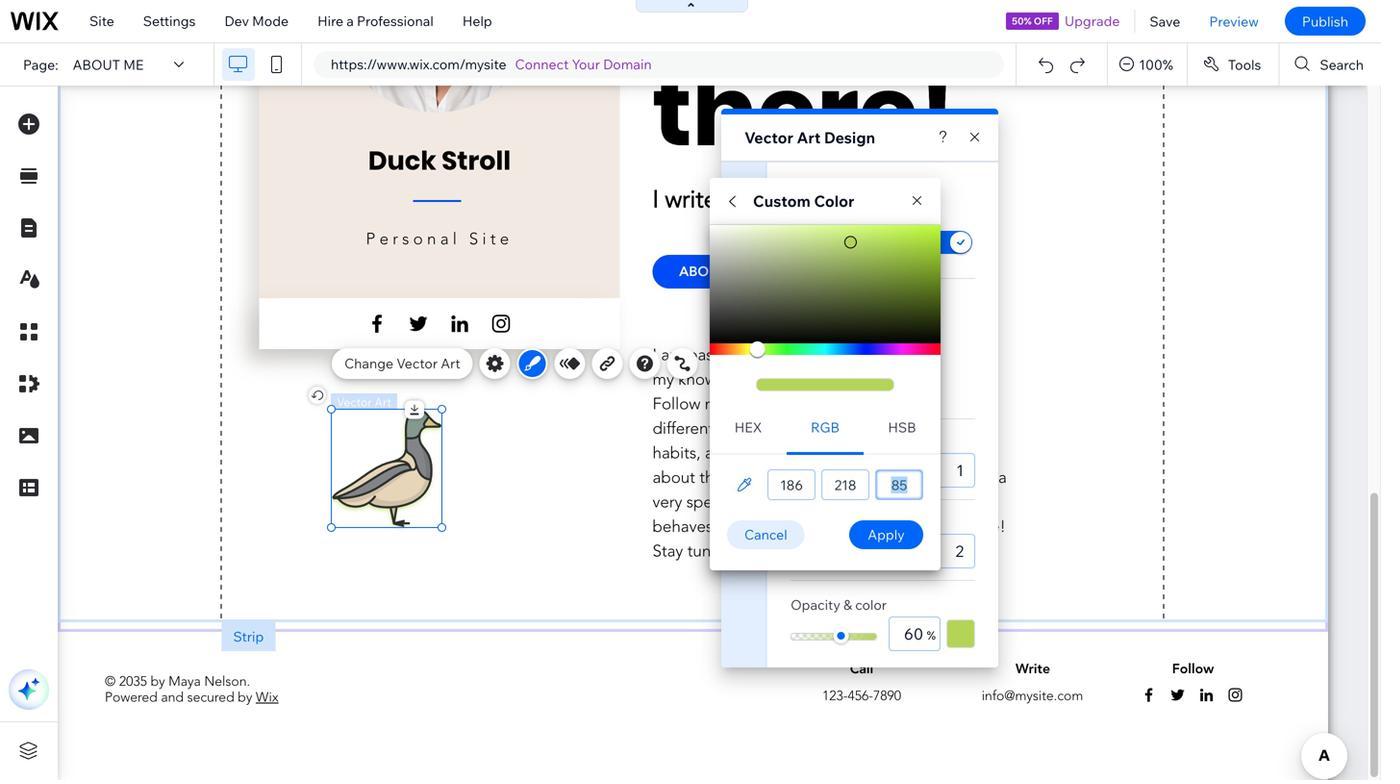 Task type: locate. For each thing, give the bounding box(es) containing it.
vector right change
[[397, 355, 438, 372]]

0 vertical spatial art
[[797, 128, 821, 147]]

distance
[[791, 434, 846, 451]]

None number field
[[768, 469, 816, 500], [821, 469, 870, 500], [875, 469, 923, 500], [768, 469, 816, 500], [821, 469, 870, 500], [875, 469, 923, 500]]

strip
[[233, 628, 264, 645]]

vector up custom
[[745, 128, 793, 147]]

switch
[[927, 230, 975, 257]]

1 vertical spatial art
[[441, 355, 460, 372]]

opacity
[[791, 596, 841, 613]]

None text field
[[912, 453, 975, 488], [912, 534, 975, 568], [912, 453, 975, 488], [912, 534, 975, 568]]

art left design
[[797, 128, 821, 147]]

50%
[[1012, 15, 1032, 27]]

about me
[[73, 56, 144, 73]]

shadow
[[791, 177, 847, 194]]

blur
[[791, 515, 816, 531]]

save
[[1150, 13, 1181, 30]]

apply for apply shadow
[[791, 235, 828, 252]]

color
[[814, 191, 855, 211]]

100%
[[1139, 56, 1173, 73]]

angle
[[791, 296, 828, 313]]

apply shadow
[[791, 235, 879, 252]]

1 horizontal spatial apply
[[868, 526, 905, 543]]

1 vertical spatial vector
[[397, 355, 438, 372]]

tools
[[1228, 56, 1261, 73]]

0 vertical spatial apply
[[791, 235, 828, 252]]

help
[[463, 13, 492, 29]]

(px)
[[849, 434, 872, 451]]

1 vertical spatial apply
[[868, 526, 905, 543]]

change
[[344, 355, 393, 372]]

0 vertical spatial vector
[[745, 128, 793, 147]]

about
[[73, 56, 120, 73]]

art
[[797, 128, 821, 147], [441, 355, 460, 372]]

art right change
[[441, 355, 460, 372]]

1 horizontal spatial vector
[[745, 128, 793, 147]]

off
[[1034, 15, 1053, 27]]

1 horizontal spatial art
[[797, 128, 821, 147]]

save button
[[1135, 0, 1195, 42]]

0 horizontal spatial vector
[[397, 355, 438, 372]]

vector art design
[[745, 128, 875, 147]]

cancel
[[744, 526, 787, 543]]

change vector art
[[344, 355, 460, 372]]

apply down custom color
[[791, 235, 828, 252]]

mode
[[252, 13, 289, 29]]

None text field
[[889, 617, 941, 651]]

vector
[[745, 128, 793, 147], [397, 355, 438, 372]]

apply up color
[[868, 526, 905, 543]]

upgrade
[[1065, 13, 1120, 29]]

placeholder text field
[[872, 343, 923, 378]]

apply inside apply button
[[868, 526, 905, 543]]

apply
[[791, 235, 828, 252], [868, 526, 905, 543]]

me
[[123, 56, 144, 73]]

0 horizontal spatial apply
[[791, 235, 828, 252]]

apply button
[[849, 520, 923, 549]]

search button
[[1280, 43, 1381, 86]]



Task type: vqa. For each thing, say whether or not it's contained in the screenshot.
add for Add Page
no



Task type: describe. For each thing, give the bounding box(es) containing it.
https://www.wix.com/mysite
[[331, 56, 506, 73]]

color
[[855, 596, 887, 613]]

settings
[[143, 13, 196, 29]]

opacity & color
[[791, 596, 887, 613]]

dev
[[225, 13, 249, 29]]

distance (px)
[[791, 434, 872, 451]]

https://www.wix.com/mysite connect your domain
[[331, 56, 652, 73]]

custom color
[[753, 191, 855, 211]]

preview
[[1209, 13, 1259, 30]]

shadow
[[831, 235, 879, 252]]

apply for apply
[[868, 526, 905, 543]]

hex
[[735, 419, 762, 436]]

rgb
[[811, 419, 840, 436]]

design
[[824, 128, 875, 147]]

connect
[[515, 56, 569, 73]]

50% off
[[1012, 15, 1053, 27]]

preview button
[[1195, 0, 1273, 42]]

publish
[[1302, 13, 1349, 30]]

hsb
[[888, 419, 916, 436]]

custom
[[753, 191, 811, 211]]

cancel button
[[727, 520, 805, 549]]

search
[[1320, 56, 1364, 73]]

a
[[347, 13, 354, 29]]

publish button
[[1285, 7, 1366, 36]]

&
[[844, 596, 852, 613]]

dev mode
[[225, 13, 289, 29]]

100% button
[[1108, 43, 1187, 86]]

0 horizontal spatial art
[[441, 355, 460, 372]]

hire a professional
[[317, 13, 434, 29]]

tools button
[[1188, 43, 1279, 86]]

professional
[[357, 13, 434, 29]]

site
[[89, 13, 114, 29]]

domain
[[603, 56, 652, 73]]

your
[[572, 56, 600, 73]]

hire
[[317, 13, 344, 29]]



